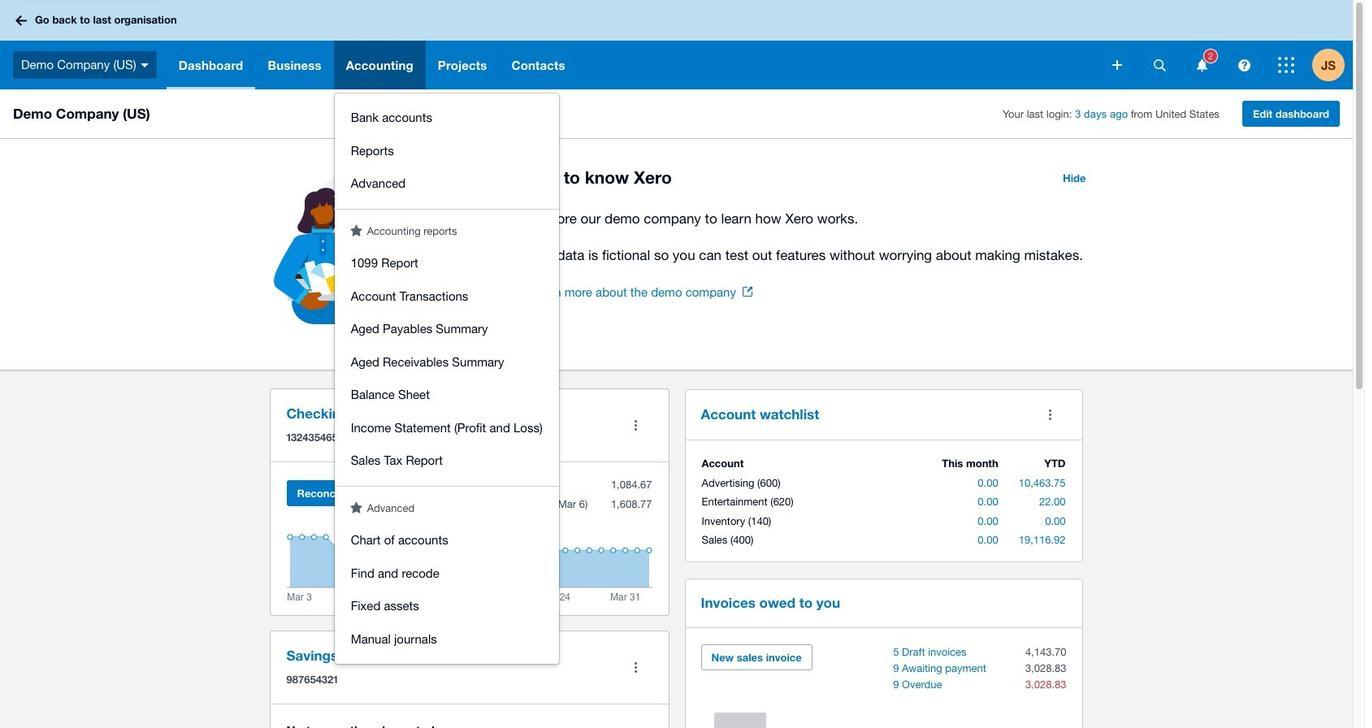 Task type: locate. For each thing, give the bounding box(es) containing it.
svg image
[[15, 15, 27, 26], [1278, 57, 1294, 73], [1197, 59, 1207, 71], [140, 63, 148, 67]]

svg image
[[1154, 59, 1166, 71], [1238, 59, 1250, 71], [1112, 60, 1122, 70]]

accounts watchlist options image
[[1034, 398, 1067, 431]]

reports group
[[334, 239, 559, 486]]

group
[[334, 93, 559, 208]]

list box
[[334, 93, 559, 664]]

advanced group
[[334, 516, 559, 664]]

favourites image
[[350, 224, 362, 236]]

2 horizontal spatial svg image
[[1238, 59, 1250, 71]]

banner
[[0, 0, 1353, 664]]



Task type: vqa. For each thing, say whether or not it's contained in the screenshot.
group
yes



Task type: describe. For each thing, give the bounding box(es) containing it.
0 horizontal spatial svg image
[[1112, 60, 1122, 70]]

intro banner body element
[[530, 207, 1096, 267]]

favourites image
[[350, 501, 362, 513]]

1 horizontal spatial svg image
[[1154, 59, 1166, 71]]



